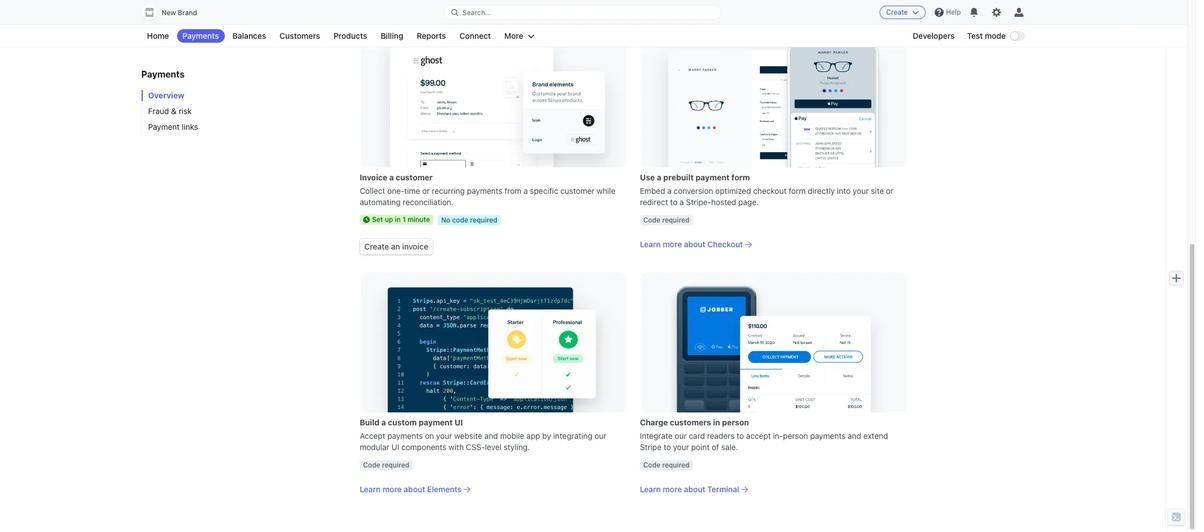 Task type: vqa. For each thing, say whether or not it's contained in the screenshot.
table-
no



Task type: locate. For each thing, give the bounding box(es) containing it.
and inside charge customers in person integrate our card readers to accept in-person payments and extend stripe to your point of sale.
[[848, 431, 862, 441]]

payments left from
[[467, 186, 503, 196]]

overview
[[148, 91, 185, 100]]

and up level
[[485, 431, 498, 441]]

in inside charge customers in person integrate our card readers to accept in-person payments and extend stripe to your point of sale.
[[713, 418, 720, 427]]

learn more about terminal link
[[640, 484, 907, 495]]

0 horizontal spatial person
[[722, 418, 749, 427]]

1 vertical spatial in
[[713, 418, 720, 427]]

ui right modular
[[392, 442, 399, 452]]

code required down stripe at right
[[644, 461, 690, 469]]

in for 1
[[395, 215, 401, 224]]

payments down custom on the bottom left of page
[[388, 431, 423, 441]]

sale.
[[721, 442, 738, 452]]

use
[[640, 172, 655, 182]]

1 vertical spatial person
[[783, 431, 808, 441]]

0 horizontal spatial customer
[[396, 172, 433, 182]]

readers
[[707, 431, 735, 441]]

1 vertical spatial payment
[[419, 418, 453, 427]]

our
[[595, 431, 607, 441], [675, 431, 687, 441]]

to inside use a prebuilt payment form embed a conversion optimized checkout form directly into your site or redirect to a stripe-hosted page.
[[670, 197, 678, 207]]

0 horizontal spatial payments
[[388, 431, 423, 441]]

developers
[[913, 31, 955, 40]]

2 horizontal spatial your
[[853, 186, 869, 196]]

styling.
[[504, 442, 530, 452]]

2 horizontal spatial payments
[[811, 431, 846, 441]]

links
[[182, 122, 198, 132]]

more
[[663, 239, 682, 249], [383, 484, 402, 494], [663, 484, 682, 494]]

payments
[[467, 186, 503, 196], [388, 431, 423, 441], [811, 431, 846, 441]]

customer left "while"
[[561, 186, 595, 196]]

1 horizontal spatial payment
[[696, 172, 730, 182]]

more down modular
[[383, 484, 402, 494]]

in left 1
[[395, 215, 401, 224]]

your
[[853, 186, 869, 196], [436, 431, 452, 441], [673, 442, 689, 452]]

to down the integrate
[[664, 442, 671, 452]]

1 horizontal spatial your
[[673, 442, 689, 452]]

learn for learn more about elements
[[360, 484, 381, 494]]

2 or from the left
[[886, 186, 894, 196]]

in up the 'readers'
[[713, 418, 720, 427]]

code required down modular
[[363, 461, 410, 469]]

0 horizontal spatial or
[[422, 186, 430, 196]]

your left point at right
[[673, 442, 689, 452]]

0 vertical spatial form
[[732, 172, 750, 182]]

home
[[147, 31, 169, 40]]

set
[[372, 215, 383, 224]]

0 vertical spatial to
[[670, 197, 678, 207]]

0 vertical spatial customer
[[396, 172, 433, 182]]

payments up the "overview"
[[141, 69, 185, 79]]

overview link
[[141, 90, 231, 101]]

form left 'directly'
[[789, 186, 806, 196]]

your inside use a prebuilt payment form embed a conversion optimized checkout form directly into your site or redirect to a stripe-hosted page.
[[853, 186, 869, 196]]

required up the learn more about terminal
[[662, 461, 690, 469]]

help
[[947, 8, 961, 16]]

payment up on
[[419, 418, 453, 427]]

a right build
[[381, 418, 386, 427]]

from
[[505, 186, 522, 196]]

on
[[425, 431, 434, 441]]

0 horizontal spatial in
[[395, 215, 401, 224]]

website
[[454, 431, 482, 441]]

person up the 'readers'
[[722, 418, 749, 427]]

payments inside invoice a customer collect one-time or recurring payments from a specific customer while automating reconciliation.
[[467, 186, 503, 196]]

1 horizontal spatial ui
[[455, 418, 463, 427]]

about for checkout
[[684, 239, 706, 249]]

customers link
[[274, 29, 326, 43]]

2 and from the left
[[848, 431, 862, 441]]

1 horizontal spatial or
[[886, 186, 894, 196]]

payments
[[183, 31, 219, 40], [141, 69, 185, 79]]

0 vertical spatial payment
[[696, 172, 730, 182]]

invoice a customer collect one-time or recurring payments from a specific customer while automating reconciliation.
[[360, 172, 616, 207]]

1 vertical spatial your
[[436, 431, 452, 441]]

new
[[162, 8, 176, 17]]

ui
[[455, 418, 463, 427], [392, 442, 399, 452]]

0 vertical spatial in
[[395, 215, 401, 224]]

to
[[670, 197, 678, 207], [737, 431, 744, 441], [664, 442, 671, 452]]

your left site
[[853, 186, 869, 196]]

time
[[404, 186, 420, 196]]

customers
[[280, 31, 320, 40]]

code required for redirect
[[644, 216, 690, 224]]

or
[[422, 186, 430, 196], [886, 186, 894, 196]]

1 vertical spatial form
[[789, 186, 806, 196]]

payment up conversion
[[696, 172, 730, 182]]

create up the developers link on the top right of the page
[[887, 8, 908, 16]]

about for elements
[[404, 484, 425, 494]]

point
[[691, 442, 710, 452]]

2 our from the left
[[675, 431, 687, 441]]

about left the elements
[[404, 484, 425, 494]]

required right 'code'
[[470, 216, 498, 224]]

1 vertical spatial ui
[[392, 442, 399, 452]]

elements
[[427, 484, 462, 494]]

more down redirect
[[663, 239, 682, 249]]

to right redirect
[[670, 197, 678, 207]]

create inside 'link'
[[364, 242, 389, 251]]

customer up time
[[396, 172, 433, 182]]

create button
[[880, 6, 926, 19]]

more button
[[499, 29, 540, 43]]

code down redirect
[[644, 216, 661, 224]]

0 horizontal spatial payment
[[419, 418, 453, 427]]

app
[[527, 431, 540, 441]]

1 vertical spatial create
[[364, 242, 389, 251]]

required down redirect
[[662, 216, 690, 224]]

by
[[542, 431, 551, 441]]

payments inside charge customers in person integrate our card readers to accept in-person payments and extend stripe to your point of sale.
[[811, 431, 846, 441]]

code for redirect
[[644, 216, 661, 224]]

0 vertical spatial payments
[[183, 31, 219, 40]]

payments down brand
[[183, 31, 219, 40]]

code down stripe at right
[[644, 461, 661, 469]]

1 horizontal spatial form
[[789, 186, 806, 196]]

1 horizontal spatial person
[[783, 431, 808, 441]]

learn down modular
[[360, 484, 381, 494]]

0 vertical spatial person
[[722, 418, 749, 427]]

required down modular
[[382, 461, 410, 469]]

1
[[403, 215, 406, 224]]

learn down redirect
[[640, 239, 661, 249]]

1 horizontal spatial in
[[713, 418, 720, 427]]

0 horizontal spatial our
[[595, 431, 607, 441]]

1 our from the left
[[595, 431, 607, 441]]

one-
[[387, 186, 404, 196]]

1 horizontal spatial our
[[675, 431, 687, 441]]

or right site
[[886, 186, 894, 196]]

to up sale.
[[737, 431, 744, 441]]

about left checkout
[[684, 239, 706, 249]]

a up one- at the left top of the page
[[389, 172, 394, 182]]

1 or from the left
[[422, 186, 430, 196]]

fraud & risk
[[148, 106, 192, 116]]

in for person
[[713, 418, 720, 427]]

minute
[[408, 215, 430, 224]]

specific
[[530, 186, 558, 196]]

code for modular
[[363, 461, 380, 469]]

a inside build a custom payment ui accept payments on your website and mobile app by integrating our modular ui components with css-level styling.
[[381, 418, 386, 427]]

payment for on
[[419, 418, 453, 427]]

balances
[[233, 31, 266, 40]]

into
[[837, 186, 851, 196]]

code required
[[644, 216, 690, 224], [363, 461, 410, 469], [644, 461, 690, 469]]

0 vertical spatial create
[[887, 8, 908, 16]]

or up reconciliation.
[[422, 186, 430, 196]]

and
[[485, 431, 498, 441], [848, 431, 862, 441]]

learn more about elements
[[360, 484, 462, 494]]

redirect
[[640, 197, 668, 207]]

0 horizontal spatial and
[[485, 431, 498, 441]]

form
[[732, 172, 750, 182], [789, 186, 806, 196]]

and left extend
[[848, 431, 862, 441]]

more for learn more about elements
[[383, 484, 402, 494]]

code
[[644, 216, 661, 224], [363, 461, 380, 469], [644, 461, 661, 469]]

code down modular
[[363, 461, 380, 469]]

more for learn more about checkout
[[663, 239, 682, 249]]

payment
[[696, 172, 730, 182], [419, 418, 453, 427]]

our left card on the bottom right of the page
[[675, 431, 687, 441]]

form up optimized
[[732, 172, 750, 182]]

1 and from the left
[[485, 431, 498, 441]]

integrating
[[553, 431, 593, 441]]

create left an
[[364, 242, 389, 251]]

payment inside build a custom payment ui accept payments on your website and mobile app by integrating our modular ui components with css-level styling.
[[419, 418, 453, 427]]

payment inside use a prebuilt payment form embed a conversion optimized checkout form directly into your site or redirect to a stripe-hosted page.
[[696, 172, 730, 182]]

components
[[402, 442, 447, 452]]

required
[[470, 216, 498, 224], [662, 216, 690, 224], [382, 461, 410, 469], [662, 461, 690, 469]]

learn more about checkout
[[640, 239, 743, 249]]

in
[[395, 215, 401, 224], [713, 418, 720, 427]]

our right integrating
[[595, 431, 607, 441]]

mobile
[[500, 431, 525, 441]]

create inside button
[[887, 8, 908, 16]]

about
[[684, 239, 706, 249], [404, 484, 425, 494], [684, 484, 706, 494]]

person right accept
[[783, 431, 808, 441]]

1 vertical spatial payments
[[141, 69, 185, 79]]

1 vertical spatial customer
[[561, 186, 595, 196]]

our inside build a custom payment ui accept payments on your website and mobile app by integrating our modular ui components with css-level styling.
[[595, 431, 607, 441]]

payments left extend
[[811, 431, 846, 441]]

in-
[[773, 431, 783, 441]]

level
[[485, 442, 502, 452]]

1 horizontal spatial payments
[[467, 186, 503, 196]]

code required down redirect
[[644, 216, 690, 224]]

1 horizontal spatial and
[[848, 431, 862, 441]]

home link
[[141, 29, 175, 43]]

ui up website
[[455, 418, 463, 427]]

reports link
[[411, 29, 452, 43]]

a right use
[[657, 172, 662, 182]]

0 vertical spatial your
[[853, 186, 869, 196]]

learn down stripe at right
[[640, 484, 661, 494]]

card
[[689, 431, 705, 441]]

use a prebuilt payment form embed a conversion optimized checkout form directly into your site or redirect to a stripe-hosted page.
[[640, 172, 894, 207]]

2 vertical spatial your
[[673, 442, 689, 452]]

site
[[871, 186, 884, 196]]

0 horizontal spatial create
[[364, 242, 389, 251]]

fraud
[[148, 106, 169, 116]]

a down conversion
[[680, 197, 684, 207]]

more left terminal
[[663, 484, 682, 494]]

your right on
[[436, 431, 452, 441]]

hosted
[[712, 197, 737, 207]]

1 horizontal spatial customer
[[561, 186, 595, 196]]

about left terminal
[[684, 484, 706, 494]]

code
[[452, 216, 468, 224]]

create an invoice link
[[360, 239, 433, 255]]

0 horizontal spatial your
[[436, 431, 452, 441]]

1 horizontal spatial create
[[887, 8, 908, 16]]



Task type: describe. For each thing, give the bounding box(es) containing it.
stripe-
[[686, 197, 712, 207]]

required for charge customers in person integrate our card readers to accept in-person payments and extend stripe to your point of sale.
[[662, 461, 690, 469]]

create an invoice
[[364, 242, 428, 251]]

create for create
[[887, 8, 908, 16]]

accept
[[746, 431, 771, 441]]

payment links
[[148, 122, 198, 132]]

mode
[[985, 31, 1006, 40]]

billing link
[[375, 29, 409, 43]]

conversion
[[674, 186, 713, 196]]

1 vertical spatial to
[[737, 431, 744, 441]]

a right from
[[524, 186, 528, 196]]

connect link
[[454, 29, 497, 43]]

more
[[505, 31, 524, 40]]

checkout
[[753, 186, 787, 196]]

recurring
[[432, 186, 465, 196]]

0 horizontal spatial ui
[[392, 442, 399, 452]]

billing
[[381, 31, 403, 40]]

test mode
[[967, 31, 1006, 40]]

embed
[[640, 186, 665, 196]]

build
[[360, 418, 380, 427]]

page.
[[739, 197, 759, 207]]

required for build a custom payment ui accept payments on your website and mobile app by integrating our modular ui components with css-level styling.
[[382, 461, 410, 469]]

build a custom payment ui accept payments on your website and mobile app by integrating our modular ui components with css-level styling.
[[360, 418, 607, 452]]

automating
[[360, 197, 401, 207]]

risk
[[179, 106, 192, 116]]

your inside build a custom payment ui accept payments on your website and mobile app by integrating our modular ui components with css-level styling.
[[436, 431, 452, 441]]

stripe
[[640, 442, 662, 452]]

payments inside build a custom payment ui accept payments on your website and mobile app by integrating our modular ui components with css-level styling.
[[388, 431, 423, 441]]

0 vertical spatial ui
[[455, 418, 463, 427]]

0 horizontal spatial form
[[732, 172, 750, 182]]

or inside use a prebuilt payment form embed a conversion optimized checkout form directly into your site or redirect to a stripe-hosted page.
[[886, 186, 894, 196]]

custom
[[388, 418, 417, 427]]

while
[[597, 186, 616, 196]]

charge customers in person integrate our card readers to accept in-person payments and extend stripe to your point of sale.
[[640, 418, 888, 452]]

more for learn more about terminal
[[663, 484, 682, 494]]

products
[[334, 31, 367, 40]]

learn more about checkout link
[[640, 239, 907, 250]]

test
[[967, 31, 983, 40]]

charge
[[640, 418, 668, 427]]

our inside charge customers in person integrate our card readers to accept in-person payments and extend stripe to your point of sale.
[[675, 431, 687, 441]]

prebuilt
[[664, 172, 694, 182]]

no code required
[[441, 216, 498, 224]]

learn more about terminal
[[640, 484, 740, 494]]

connect
[[460, 31, 491, 40]]

optimized
[[716, 186, 751, 196]]

your inside charge customers in person integrate our card readers to accept in-person payments and extend stripe to your point of sale.
[[673, 442, 689, 452]]

payments link
[[177, 29, 225, 43]]

invoice
[[402, 242, 428, 251]]

learn for learn more about checkout
[[640, 239, 661, 249]]

an
[[391, 242, 400, 251]]

collect
[[360, 186, 385, 196]]

accept
[[360, 431, 385, 441]]

fraud & risk link
[[141, 106, 231, 117]]

of
[[712, 442, 719, 452]]

no
[[441, 216, 451, 224]]

reconciliation.
[[403, 197, 454, 207]]

code required for modular
[[363, 461, 410, 469]]

css-
[[466, 442, 485, 452]]

directly
[[808, 186, 835, 196]]

extend
[[864, 431, 888, 441]]

a down the prebuilt
[[668, 186, 672, 196]]

products link
[[328, 29, 373, 43]]

developers link
[[908, 29, 961, 43]]

customers
[[670, 418, 711, 427]]

learn more about elements link
[[360, 484, 627, 495]]

required for use a prebuilt payment form embed a conversion optimized checkout form directly into your site or redirect to a stripe-hosted page.
[[662, 216, 690, 224]]

about for terminal
[[684, 484, 706, 494]]

Search… text field
[[445, 5, 721, 19]]

brand
[[178, 8, 197, 17]]

new brand button
[[141, 4, 208, 20]]

reports
[[417, 31, 446, 40]]

payment for conversion
[[696, 172, 730, 182]]

invoice
[[360, 172, 388, 182]]

code for to
[[644, 461, 661, 469]]

set up in 1 minute
[[372, 215, 430, 224]]

create for create an invoice
[[364, 242, 389, 251]]

&
[[171, 106, 177, 116]]

2 vertical spatial to
[[664, 442, 671, 452]]

checkout
[[708, 239, 743, 249]]

modular
[[360, 442, 390, 452]]

help button
[[931, 3, 966, 21]]

new brand
[[162, 8, 197, 17]]

with
[[449, 442, 464, 452]]

code required for to
[[644, 461, 690, 469]]

learn for learn more about terminal
[[640, 484, 661, 494]]

up
[[385, 215, 393, 224]]

and inside build a custom payment ui accept payments on your website and mobile app by integrating our modular ui components with css-level styling.
[[485, 431, 498, 441]]

Search… search field
[[445, 5, 721, 19]]

or inside invoice a customer collect one-time or recurring payments from a specific customer while automating reconciliation.
[[422, 186, 430, 196]]

balances link
[[227, 29, 272, 43]]



